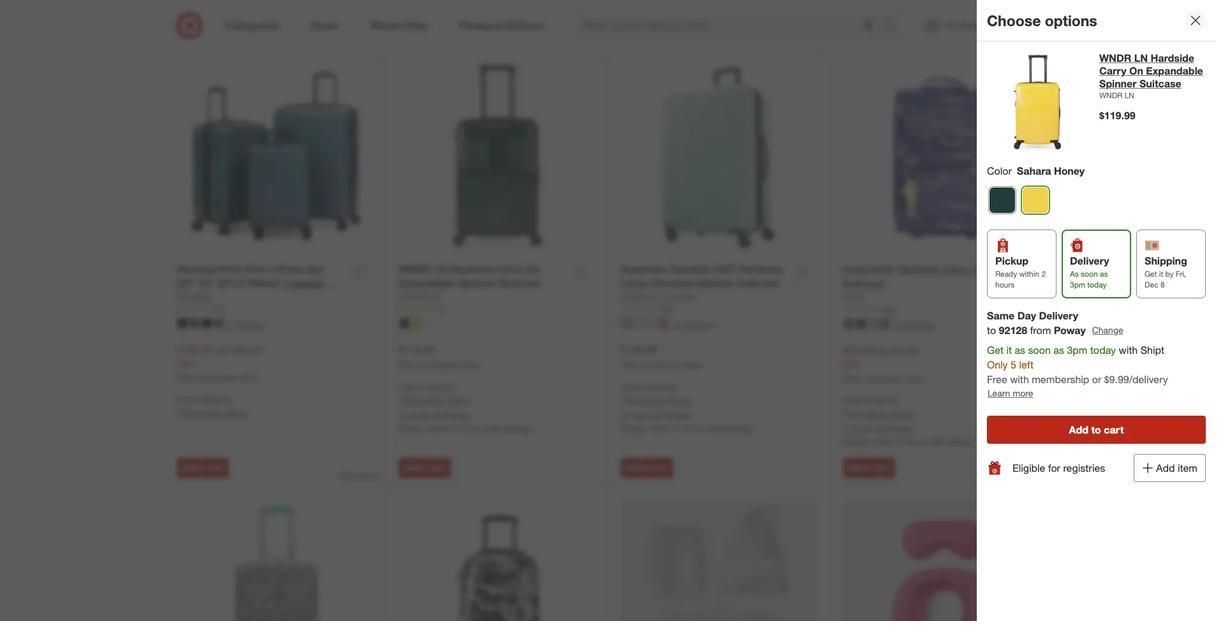 Task type: locate. For each thing, give the bounding box(es) containing it.
shipping for shipping get it by fri, dec 8
[[1145, 255, 1188, 267]]

soon right as
[[1081, 269, 1098, 279]]

$119.99 when purchased online
[[399, 344, 480, 370]]

as right as
[[1100, 269, 1108, 279]]

shipping left options
[[996, 10, 1037, 23]]

0 horizontal spatial stock
[[408, 410, 430, 421]]

1 horizontal spatial set
[[308, 263, 324, 276]]

3pm down from poway
[[1068, 344, 1088, 357]]

reg inside $35.99 reg $44.99 sale when purchased online
[[876, 346, 889, 356]]

when
[[399, 361, 419, 370], [621, 361, 641, 370], [176, 374, 196, 383], [843, 374, 863, 384]]

crckt
[[843, 263, 870, 276], [843, 293, 864, 303]]

choose
[[987, 11, 1041, 29]]

left
[[1020, 359, 1034, 371]]

tourister
[[670, 263, 713, 276], [661, 292, 696, 303]]

delivery up as
[[1070, 255, 1110, 267]]

1 horizontal spatial at
[[655, 410, 662, 421]]

in
[[399, 410, 406, 421], [621, 410, 628, 421], [843, 424, 850, 435]]

learn
[[988, 388, 1011, 399]]

0 horizontal spatial reg
[[215, 345, 228, 356]]

exclusions down the $139.99 when purchased online
[[624, 395, 667, 406]]

2pc neck pillow & sleep mask set - open story™️ image
[[843, 500, 1040, 622], [843, 500, 1040, 622]]

reg left the $44.99
[[876, 346, 889, 356]]

0 horizontal spatial $119.99
[[399, 344, 435, 356]]

apply. down "$119.99 when purchased online"
[[447, 395, 471, 406]]

free
[[987, 373, 1008, 386], [399, 382, 416, 393], [621, 382, 638, 393], [176, 395, 194, 405], [843, 395, 861, 406]]

0 vertical spatial get
[[1145, 269, 1158, 279]]

0 vertical spatial soon
[[1081, 269, 1098, 279]]

1 horizontal spatial wndr ln hardside carry on expandable spinner suitcase link
[[1100, 52, 1206, 90]]

1 horizontal spatial carry
[[943, 263, 970, 276]]

hardside inside wndr ln hardside carry on expandable spinner suitcase wndr ln
[[1151, 52, 1195, 64]]

at for $119.99
[[433, 410, 440, 421]]

same right store
[[873, 10, 899, 23]]

expandable for wndr ln hardside carry on expandable spinner suitcase
[[399, 277, 456, 290]]

1 vertical spatial get
[[987, 344, 1004, 357]]

shipping down $35.99 reg $44.99 sale when purchased online
[[863, 395, 897, 406]]

sale down $169.99
[[176, 358, 194, 369]]

delivery as soon as 3pm today
[[1070, 255, 1110, 290]]

get inside shipping get it by fri, dec 8
[[1145, 269, 1158, 279]]

tourister inside "american tourister nxt hardside large checked spinner suitcase"
[[670, 263, 713, 276]]

suitcase inside wndr ln hardside carry on expandable spinner suitcase wndr ln
[[1140, 77, 1182, 90]]

ready
[[996, 269, 1018, 279], [399, 423, 424, 434], [621, 423, 646, 434], [843, 437, 868, 447]]

1 american from the top
[[621, 263, 667, 276]]

online down $329.99
[[237, 374, 258, 383]]

add to cart for american tourister nxt hardside large checked spinner suitcase
[[627, 464, 668, 473]]

0 horizontal spatial same day delivery
[[873, 10, 959, 23]]

0 vertical spatial same day delivery
[[873, 10, 959, 23]]

online
[[459, 361, 480, 370], [681, 361, 702, 370], [237, 374, 258, 383], [903, 374, 924, 384]]

0 vertical spatial shipping
[[996, 10, 1037, 23]]

set up luggage
[[308, 263, 324, 276]]

1 horizontal spatial in
[[621, 410, 628, 421]]

1 vertical spatial it
[[1007, 344, 1012, 357]]

american down large
[[621, 292, 659, 303]]

0 horizontal spatial hardside
[[450, 263, 494, 276]]

american up large
[[621, 263, 667, 276]]

1 vertical spatial american
[[621, 292, 659, 303]]

free down $35.99 reg $44.99 sale when purchased online
[[843, 395, 861, 406]]

0 vertical spatial set
[[308, 263, 324, 276]]

suitcase inside 'crckt kids' softside carry on suitcase'
[[843, 278, 885, 291]]

online inside $35.99 reg $44.99 sale when purchased online
[[903, 374, 924, 384]]

0 horizontal spatial spinner
[[459, 277, 496, 290]]

ln for wndr ln hardside carry on expandable spinner suitcase
[[434, 263, 447, 276]]

0 vertical spatial crckt
[[843, 263, 870, 276]]

1 horizontal spatial pickup
[[996, 255, 1029, 267]]

free down $139.99
[[621, 382, 638, 393]]

3pc packing cube & laundry bag set - open story™️ image
[[621, 500, 817, 622], [621, 500, 817, 622]]

0 horizontal spatial free shipping * * exclusions apply. in stock at  poway ready within 2 hours with pickup
[[399, 382, 531, 434]]

92128
[[999, 324, 1028, 337]]

0 horizontal spatial shipping
[[996, 10, 1037, 23]]

1 vertical spatial shipping
[[1145, 255, 1188, 267]]

hardside for wndr ln hardside carry on expandable spinner suitcase
[[450, 263, 494, 276]]

exclusions apply. link down "$169.99 reg $329.99 sale when purchased online"
[[180, 408, 249, 419]]

shipping inside free shipping * * exclusions apply.
[[197, 395, 231, 405]]

1 vertical spatial today
[[1091, 344, 1116, 357]]

exclusions
[[402, 395, 444, 406], [624, 395, 667, 406], [180, 408, 222, 419], [846, 408, 889, 419]]

wheel
[[249, 277, 279, 290]]

apply.
[[447, 395, 471, 406], [669, 395, 693, 406], [225, 408, 249, 419], [891, 408, 915, 419]]

crckt up $35.99
[[843, 293, 864, 303]]

nonstop new york 3 piece set (20" 24" 28") 4-wheel luggage set + 2 packing cubes image
[[176, 58, 373, 255], [176, 58, 373, 255]]

it inside shipping get it by fri, dec 8
[[1160, 269, 1164, 279]]

shipping down "$119.99 when purchased online"
[[419, 382, 453, 393]]

add to cart button for crckt kids' softside carry on suitcase
[[843, 459, 895, 479]]

purchased up free shipping * * exclusions apply.
[[199, 374, 235, 383]]

0 vertical spatial $119.99
[[1100, 109, 1136, 122]]

it
[[1160, 269, 1164, 279], [1007, 344, 1012, 357]]

get up the only
[[987, 344, 1004, 357]]

purchased
[[421, 361, 457, 370], [643, 361, 679, 370], [199, 374, 235, 383], [865, 374, 901, 384]]

purchased down the $44.99
[[865, 374, 901, 384]]

free shipping * * exclusions apply. in stock at  poway ready within 2 hours with pickup down the $139.99 when purchased online
[[621, 382, 753, 434]]

online down 11 link
[[459, 361, 480, 370]]

day inside button
[[902, 10, 920, 23]]

270 link
[[621, 304, 817, 315]]

apply. down $35.99 reg $44.99 sale when purchased online
[[891, 408, 915, 419]]

$35.99 reg $44.99 sale when purchased online
[[843, 344, 924, 384]]

hours inside 'pickup ready within 2 hours'
[[996, 280, 1015, 290]]

wndr inside wndr ln hardside carry on expandable spinner suitcase
[[399, 263, 431, 276]]

for
[[1049, 462, 1061, 475]]

sale down $35.99
[[843, 359, 860, 370]]

purchased down 11
[[421, 361, 457, 370]]

2 horizontal spatial at
[[877, 424, 885, 435]]

3pm down as
[[1070, 280, 1086, 290]]

2 horizontal spatial on
[[1130, 64, 1144, 77]]

exclusions apply. link down "$119.99 when purchased online"
[[402, 395, 471, 406]]

0 horizontal spatial at
[[433, 410, 440, 421]]

exclusions down "$169.99 reg $329.99 sale when purchased online"
[[180, 408, 222, 419]]

free shipping * * exclusions apply. in stock at  poway ready within 2 hours with pickup down "$119.99 when purchased online"
[[399, 382, 531, 434]]

on inside wndr ln hardside carry on expandable spinner suitcase
[[526, 263, 540, 276]]

tourister for american tourister nxt hardside large checked spinner suitcase
[[670, 263, 713, 276]]

to 92128
[[987, 324, 1028, 337]]

it up 5
[[1007, 344, 1012, 357]]

2 horizontal spatial spinner
[[1100, 77, 1137, 90]]

1 horizontal spatial as
[[1054, 344, 1065, 357]]

reg
[[215, 345, 228, 356], [876, 346, 889, 356]]

pickup inside button
[[707, 10, 738, 23]]

$119.99 down wndr ln link
[[399, 344, 435, 356]]

reg inside "$169.99 reg $329.99 sale when purchased online"
[[215, 345, 228, 356]]

hours
[[996, 280, 1015, 290], [460, 423, 483, 434], [682, 423, 705, 434], [904, 437, 927, 447]]

with for crckt kids' softside carry on suitcase
[[929, 437, 946, 447]]

cart inside choose options dialog
[[1104, 424, 1124, 437]]

delivery up from poway
[[1039, 310, 1079, 322]]

stock
[[408, 410, 430, 421], [631, 410, 652, 421], [853, 424, 875, 435]]

suitcase
[[1140, 77, 1182, 90], [499, 277, 541, 290], [737, 277, 779, 290], [843, 278, 885, 291]]

168 results
[[172, 6, 248, 24]]

1 vertical spatial day
[[1018, 310, 1037, 322]]

1 vertical spatial $119.99
[[399, 344, 435, 356]]

american tourister nxt hardside large checked spinner suitcase image
[[621, 58, 817, 255], [621, 58, 817, 255]]

free down "$169.99 reg $329.99 sale when purchased online"
[[176, 395, 194, 405]]

tourister up checked
[[670, 263, 713, 276]]

shipping down "$169.99 reg $329.99 sale when purchased online"
[[197, 395, 231, 405]]

0 horizontal spatial in
[[399, 410, 406, 421]]

1 horizontal spatial hardside
[[739, 263, 783, 276]]

spinner inside wndr ln hardside carry on expandable spinner suitcase wndr ln
[[1100, 77, 1137, 90]]

0 vertical spatial same
[[873, 10, 899, 23]]

pickup inside 'pickup ready within 2 hours'
[[996, 255, 1029, 267]]

24"
[[198, 277, 215, 290]]

588 link
[[843, 305, 1040, 316]]

2 horizontal spatial carry
[[1100, 64, 1127, 77]]

shipping for suitcase
[[863, 395, 897, 406]]

1 vertical spatial same day delivery
[[987, 310, 1079, 322]]

in for $119.99
[[399, 410, 406, 421]]

1 horizontal spatial get
[[1145, 269, 1158, 279]]

soon up left
[[1029, 344, 1051, 357]]

at for $139.99
[[655, 410, 662, 421]]

0 horizontal spatial carry
[[496, 263, 524, 276]]

spinner inside wndr ln hardside carry on expandable spinner suitcase
[[459, 277, 496, 290]]

shipping
[[419, 382, 453, 393], [641, 382, 675, 393], [197, 395, 231, 405], [863, 395, 897, 406]]

today up change
[[1088, 280, 1107, 290]]

shipping inside choose options dialog
[[1145, 255, 1188, 267]]

apply. for suitcase
[[891, 408, 915, 419]]

2 inside the 2 link
[[1034, 13, 1037, 21]]

tourister down checked
[[661, 292, 696, 303]]

1 horizontal spatial reg
[[876, 346, 889, 356]]

1 horizontal spatial spinner
[[697, 277, 735, 290]]

american inside "american tourister nxt hardside large checked spinner suitcase"
[[621, 263, 667, 276]]

2 horizontal spatial as
[[1100, 269, 1108, 279]]

0 vertical spatial pickup
[[707, 10, 738, 23]]

today down change button at the right bottom of the page
[[1091, 344, 1116, 357]]

same day delivery inside choose options dialog
[[987, 310, 1079, 322]]

crckt kids' softside carry on suitcase
[[843, 263, 987, 291]]

0 horizontal spatial it
[[1007, 344, 1012, 357]]

it left by
[[1160, 269, 1164, 279]]

1 vertical spatial 3pm
[[1068, 344, 1088, 357]]

3pm inside delivery as soon as 3pm today
[[1070, 280, 1086, 290]]

free for crckt kids' softside carry on suitcase
[[843, 395, 861, 406]]

online down the $44.99
[[903, 374, 924, 384]]

*
[[453, 382, 456, 393], [675, 382, 678, 393], [231, 395, 234, 405], [399, 395, 402, 406], [621, 395, 624, 406], [897, 395, 900, 406], [176, 408, 180, 419], [843, 408, 846, 419]]

eligible
[[1013, 462, 1046, 475]]

1 horizontal spatial free shipping * * exclusions apply. in stock at  poway ready within 2 hours with pickup
[[621, 382, 753, 434]]

apply. down the $139.99 when purchased online
[[669, 395, 693, 406]]

1 horizontal spatial day
[[1018, 310, 1037, 322]]

wndr ln
[[399, 292, 440, 303]]

ln for wndr ln
[[428, 292, 440, 303]]

$119.99 inside "$119.99 when purchased online"
[[399, 344, 435, 356]]

as
[[1100, 269, 1108, 279], [1015, 344, 1026, 357], [1054, 344, 1065, 357]]

add for nonstop new york 3 piece set (20" 24" 28") 4-wheel luggage set + 2 packing cubes
[[182, 464, 197, 473]]

poway for crckt kids' softside carry on suitcase
[[887, 424, 913, 435]]

1 horizontal spatial expandable
[[1147, 64, 1204, 77]]

pickup
[[504, 423, 531, 434], [726, 423, 753, 434], [948, 437, 975, 447]]

from
[[1031, 324, 1052, 337]]

$35.99
[[843, 344, 873, 357]]

1 horizontal spatial same day delivery
[[987, 310, 1079, 322]]

as down from poway
[[1054, 344, 1065, 357]]

wndr
[[1100, 52, 1132, 64], [1100, 91, 1123, 100], [399, 263, 431, 276], [399, 292, 426, 303]]

ln inside wndr ln hardside carry on expandable spinner suitcase
[[434, 263, 447, 276]]

0 vertical spatial it
[[1160, 269, 1164, 279]]

1 horizontal spatial stock
[[631, 410, 652, 421]]

shipping up by
[[1145, 255, 1188, 267]]

purchased inside "$119.99 when purchased online"
[[421, 361, 457, 370]]

shipping
[[996, 10, 1037, 23], [1145, 255, 1188, 267]]

online inside the $139.99 when purchased online
[[681, 361, 702, 370]]

wndr ln hardside carry on expandable spinner suitcase link inside choose options dialog
[[1100, 52, 1206, 90]]

nxt
[[716, 263, 736, 276]]

poway
[[1054, 324, 1086, 337], [443, 410, 469, 421], [665, 410, 691, 421], [887, 424, 913, 435]]

0 horizontal spatial get
[[987, 344, 1004, 357]]

hardside inside wndr ln hardside carry on expandable spinner suitcase
[[450, 263, 494, 276]]

exclusions apply. link for suitcase
[[846, 408, 915, 419]]

crckt kids' hardside carry on spinner suitcase image
[[176, 500, 373, 622], [176, 500, 373, 622]]

0 vertical spatial today
[[1088, 280, 1107, 290]]

1 horizontal spatial it
[[1160, 269, 1164, 279]]

add to cart for nonstop new york 3 piece set (20" 24" 28") 4-wheel luggage set + 2 packing cubes
[[182, 464, 223, 473]]

add to cart button for wndr ln hardside carry on expandable spinner suitcase
[[399, 459, 451, 479]]

as up left
[[1015, 344, 1026, 357]]

same day delivery
[[873, 10, 959, 23], [987, 310, 1079, 322]]

$119.99 for $119.99 when purchased online
[[399, 344, 435, 356]]

within for crckt kids' softside carry on suitcase
[[871, 437, 894, 447]]

free shipping * * exclusions apply. in stock at  poway ready within 2 hours with pickup for $119.99
[[399, 382, 531, 434]]

with for american tourister nxt hardside large checked spinner suitcase
[[707, 423, 724, 434]]

exclusions for expandable
[[402, 395, 444, 406]]

1 vertical spatial crckt
[[843, 293, 864, 303]]

carry inside wndr ln hardside carry on expandable spinner suitcase wndr ln
[[1100, 64, 1127, 77]]

same up to 92128 at the right bottom of page
[[987, 310, 1015, 322]]

pickup for pickup ready within 2 hours
[[996, 255, 1029, 267]]

add to cart button
[[987, 416, 1206, 444], [176, 459, 229, 479], [399, 459, 451, 479], [621, 459, 673, 479], [843, 459, 895, 479]]

crckt left kids'
[[843, 263, 870, 276]]

within inside 'pickup ready within 2 hours'
[[1020, 269, 1040, 279]]

online down 270 link
[[681, 361, 702, 370]]

cart
[[1104, 424, 1124, 437], [208, 464, 223, 473], [431, 464, 445, 473], [653, 464, 668, 473], [875, 464, 890, 473]]

day inside choose options dialog
[[1018, 310, 1037, 322]]

2 horizontal spatial free shipping * * exclusions apply. in stock at  poway ready within 2 hours with pickup
[[843, 395, 975, 447]]

reg left $329.99
[[215, 345, 228, 356]]

add to cart for wndr ln hardside carry on expandable spinner suitcase
[[404, 464, 445, 473]]

within for american tourister nxt hardside large checked spinner suitcase
[[649, 423, 672, 434]]

1 vertical spatial tourister
[[661, 292, 696, 303]]

shipping down the $139.99 when purchased online
[[641, 382, 675, 393]]

soon inside delivery as soon as 3pm today
[[1081, 269, 1098, 279]]

1 vertical spatial expandable
[[399, 277, 456, 290]]

wndr ln hardside carry on expandable spinner suitcase image
[[987, 52, 1090, 154], [399, 58, 595, 255], [399, 58, 595, 255]]

0 vertical spatial tourister
[[670, 263, 713, 276]]

free shipping * * exclusions apply. in stock at  poway ready within 2 hours with pickup
[[399, 382, 531, 434], [621, 382, 753, 434], [843, 395, 975, 447]]

1 horizontal spatial same
[[987, 310, 1015, 322]]

expandable for wndr ln hardside carry on expandable spinner suitcase wndr ln
[[1147, 64, 1204, 77]]

1 vertical spatial pickup
[[996, 255, 1029, 267]]

0 horizontal spatial same
[[873, 10, 899, 23]]

crckt for crckt kids' softside carry on suitcase
[[843, 263, 870, 276]]

$119.99 inside choose options dialog
[[1100, 109, 1136, 122]]

$119.99 down wndr ln hardside carry on expandable spinner suitcase wndr ln
[[1100, 109, 1136, 122]]

get it as soon as 3pm today with shipt only 5 left free with membership or $9.99/delivery learn more
[[987, 344, 1169, 399]]

What can we help you find? suggestions appear below search field
[[576, 11, 886, 40]]

free up the learn at the bottom right of page
[[987, 373, 1008, 386]]

0 vertical spatial 3pm
[[1070, 280, 1086, 290]]

today inside get it as soon as 3pm today with shipt only 5 left free with membership or $9.99/delivery learn more
[[1091, 344, 1116, 357]]

27 link
[[176, 304, 373, 315]]

0 horizontal spatial on
[[526, 263, 540, 276]]

sale inside $35.99 reg $44.99 sale when purchased online
[[843, 359, 860, 370]]

2 crckt from the top
[[843, 293, 864, 303]]

expandable inside wndr ln hardside carry on expandable spinner suitcase
[[399, 277, 456, 290]]

it inside get it as soon as 3pm today with shipt only 5 left free with membership or $9.99/delivery learn more
[[1007, 344, 1012, 357]]

1 vertical spatial soon
[[1029, 344, 1051, 357]]

0 vertical spatial wndr ln hardside carry on expandable spinner suitcase link
[[1100, 52, 1206, 90]]

to for crckt kids' softside carry on suitcase
[[865, 464, 873, 473]]

shipping inside button
[[996, 10, 1037, 23]]

set left +
[[176, 292, 193, 305]]

wndr ln link
[[399, 291, 440, 304]]

on inside 'crckt kids' softside carry on suitcase'
[[973, 263, 987, 276]]

exclusions apply. link down the $139.99 when purchased online
[[624, 395, 693, 406]]

suitcase inside wndr ln hardside carry on expandable spinner suitcase
[[499, 277, 541, 290]]

exclusions for suitcase
[[846, 408, 889, 419]]

kids'
[[872, 263, 897, 276]]

0 horizontal spatial sale
[[176, 358, 194, 369]]

exclusions down "$119.99 when purchased online"
[[402, 395, 444, 406]]

suitcase for wndr ln hardside carry on expandable spinner suitcase wndr ln
[[1140, 77, 1182, 90]]

0 vertical spatial expandable
[[1147, 64, 1204, 77]]

cart for nonstop new york 3 piece set (20" 24" 28") 4-wheel luggage set + 2 packing cubes
[[208, 464, 223, 473]]

free shipping * * exclusions apply. in stock at  poway ready within 2 hours with pickup down $35.99 reg $44.99 sale when purchased online
[[843, 395, 975, 447]]

spinner
[[1100, 77, 1137, 90], [459, 277, 496, 290], [697, 277, 735, 290]]

2 horizontal spatial hardside
[[1151, 52, 1195, 64]]

3pm
[[1070, 280, 1086, 290], [1068, 344, 1088, 357]]

shipping for shipping
[[996, 10, 1037, 23]]

wndr ln hardside carry on expandable spinner suitcase link
[[1100, 52, 1206, 90], [399, 262, 565, 291]]

carry inside 'crckt kids' softside carry on suitcase'
[[943, 263, 970, 276]]

1 horizontal spatial pickup
[[726, 423, 753, 434]]

purchased down $139.99
[[643, 361, 679, 370]]

nonstop new york 3 piece set (20" 24" 28") 4-wheel luggage set + 2 packing cubes
[[176, 263, 324, 305]]

exclusions inside free shipping * * exclusions apply.
[[180, 408, 222, 419]]

0 horizontal spatial set
[[176, 292, 193, 305]]

1 horizontal spatial shipping
[[1145, 255, 1188, 267]]

crckt for crckt
[[843, 293, 864, 303]]

1 crckt from the top
[[843, 263, 870, 276]]

exclusions apply. link down $35.99 reg $44.99 sale when purchased online
[[846, 408, 915, 419]]

1 vertical spatial same
[[987, 310, 1015, 322]]

spinner for wndr ln hardside carry on expandable spinner suitcase
[[459, 277, 496, 290]]

delivery right search
[[922, 10, 959, 23]]

exclusions apply. link for checked
[[624, 395, 693, 406]]

spinner inside "american tourister nxt hardside large checked spinner suitcase"
[[697, 277, 735, 290]]

$119.99 for $119.99
[[1100, 109, 1136, 122]]

carry for wndr ln hardside carry on expandable spinner suitcase
[[496, 263, 524, 276]]

add to cart for crckt kids' softside carry on suitcase
[[849, 464, 890, 473]]

apply. down "$169.99 reg $329.99 sale when purchased online"
[[225, 408, 249, 419]]

2
[[1034, 13, 1037, 21], [1042, 269, 1046, 279], [204, 292, 210, 305], [453, 423, 458, 434], [675, 423, 680, 434], [897, 437, 902, 447]]

within
[[1020, 269, 1040, 279], [427, 423, 450, 434], [649, 423, 672, 434], [871, 437, 894, 447]]

crckt inside 'crckt kids' softside carry on suitcase'
[[843, 263, 870, 276]]

0 horizontal spatial expandable
[[399, 277, 456, 290]]

fortnite kids' hardside carry on suitcase - camo image
[[399, 500, 595, 622], [399, 500, 595, 622]]

0 vertical spatial delivery
[[922, 10, 959, 23]]

2 american from the top
[[621, 292, 659, 303]]

hardside inside "american tourister nxt hardside large checked spinner suitcase"
[[739, 263, 783, 276]]

honey
[[1054, 165, 1085, 177]]

get
[[1145, 269, 1158, 279], [987, 344, 1004, 357]]

add inside button
[[1157, 462, 1175, 475]]

to
[[987, 324, 997, 337], [1092, 424, 1102, 437], [199, 464, 206, 473], [421, 464, 428, 473], [643, 464, 651, 473], [865, 464, 873, 473]]

get up "dec"
[[1145, 269, 1158, 279]]

carry inside wndr ln hardside carry on expandable spinner suitcase
[[496, 263, 524, 276]]

wndr for wndr ln hardside carry on expandable spinner suitcase
[[399, 263, 431, 276]]

sale inside "$169.99 reg $329.99 sale when purchased online"
[[176, 358, 194, 369]]

0 horizontal spatial day
[[902, 10, 920, 23]]

0 vertical spatial american
[[621, 263, 667, 276]]

same inside choose options dialog
[[987, 310, 1015, 322]]

1 horizontal spatial on
[[973, 263, 987, 276]]

1 horizontal spatial sale
[[843, 359, 860, 370]]

168
[[172, 6, 196, 24]]

exclusions down $35.99 reg $44.99 sale when purchased online
[[846, 408, 889, 419]]

1 horizontal spatial $119.99
[[1100, 109, 1136, 122]]

more
[[1013, 388, 1034, 399]]

add
[[1070, 424, 1089, 437], [1157, 462, 1175, 475], [182, 464, 197, 473], [404, 464, 419, 473], [627, 464, 641, 473], [849, 464, 863, 473]]

on for wndr ln hardside carry on expandable spinner suitcase
[[526, 263, 540, 276]]

1 vertical spatial set
[[176, 292, 193, 305]]

suitcase inside "american tourister nxt hardside large checked spinner suitcase"
[[737, 277, 779, 290]]

+
[[195, 292, 202, 305]]

on for crckt kids' softside carry on suitcase
[[973, 263, 987, 276]]

expandable inside wndr ln hardside carry on expandable spinner suitcase wndr ln
[[1147, 64, 1204, 77]]

0 vertical spatial day
[[902, 10, 920, 23]]

0 horizontal spatial wndr ln hardside carry on expandable spinner suitcase link
[[399, 262, 565, 291]]

nonstop link
[[176, 291, 212, 304]]

0 horizontal spatial soon
[[1029, 344, 1051, 357]]

0 horizontal spatial pickup
[[504, 423, 531, 434]]

free down "$119.99 when purchased online"
[[399, 382, 416, 393]]

1 horizontal spatial soon
[[1081, 269, 1098, 279]]

add for crckt kids' softside carry on suitcase
[[849, 464, 863, 473]]

crckt kids' softside carry on suitcase image
[[843, 58, 1040, 255], [843, 58, 1040, 255]]

0 horizontal spatial pickup
[[707, 10, 738, 23]]

by
[[1166, 269, 1174, 279]]



Task type: vqa. For each thing, say whether or not it's contained in the screenshot.


Task type: describe. For each thing, give the bounding box(es) containing it.
when inside $35.99 reg $44.99 sale when purchased online
[[843, 374, 863, 384]]

membership
[[1032, 373, 1090, 386]]

when inside "$169.99 reg $329.99 sale when purchased online"
[[176, 374, 196, 383]]

reg for $169.99
[[215, 345, 228, 356]]

free inside get it as soon as 3pm today with shipt only 5 left free with membership or $9.99/delivery learn more
[[987, 373, 1008, 386]]

today inside delivery as soon as 3pm today
[[1088, 280, 1107, 290]]

when inside the $139.99 when purchased online
[[621, 361, 641, 370]]

$169.99 reg $329.99 sale when purchased online
[[176, 344, 263, 383]]

new
[[220, 263, 242, 276]]

american for american tourister nxt hardside large checked spinner suitcase
[[621, 263, 667, 276]]

store
[[813, 10, 836, 23]]

free for wndr ln hardside carry on expandable spinner suitcase
[[399, 382, 416, 393]]

0 horizontal spatial as
[[1015, 344, 1026, 357]]

crckt link
[[843, 292, 864, 305]]

ready for american tourister nxt hardside large checked spinner suitcase
[[621, 423, 646, 434]]

as
[[1070, 269, 1079, 279]]

on inside wndr ln hardside carry on expandable spinner suitcase wndr ln
[[1130, 64, 1144, 77]]

within for wndr ln hardside carry on expandable spinner suitcase
[[427, 423, 450, 434]]

$329.99
[[231, 345, 263, 356]]

$44.99
[[892, 346, 918, 356]]

or
[[1093, 373, 1102, 386]]

sahara
[[1017, 165, 1052, 177]]

options
[[1045, 11, 1098, 29]]

free for american tourister nxt hardside large checked spinner suitcase
[[621, 382, 638, 393]]

shipt
[[1141, 344, 1165, 357]]

same day delivery button
[[849, 2, 967, 30]]

american tourister nxt hardside large checked spinner suitcase
[[621, 263, 783, 290]]

dec
[[1145, 280, 1159, 290]]

add item button
[[1134, 455, 1206, 483]]

shipping for expandable
[[419, 382, 453, 393]]

large
[[621, 277, 649, 290]]

crckt kids' softside carry on suitcase link
[[843, 263, 1010, 292]]

nonstop new york 3 piece set (20" 24" 28") 4-wheel luggage set + 2 packing cubes link
[[176, 262, 343, 305]]

apply. for checked
[[669, 395, 693, 406]]

with for wndr ln hardside carry on expandable spinner suitcase
[[485, 423, 502, 434]]

york
[[245, 263, 267, 276]]

change
[[1093, 325, 1124, 336]]

american tourister nxt hardside large checked spinner suitcase link
[[621, 262, 787, 291]]

in
[[802, 10, 810, 23]]

exclusions apply. link for expandable
[[402, 395, 471, 406]]

shop in store button
[[751, 2, 844, 30]]

purchased inside "$169.99 reg $329.99 sale when purchased online"
[[199, 374, 235, 383]]

pickup ready within 2 hours
[[996, 255, 1046, 290]]

2 inside nonstop new york 3 piece set (20" 24" 28") 4-wheel luggage set + 2 packing cubes
[[204, 292, 210, 305]]

add to cart inside choose options dialog
[[1070, 424, 1124, 437]]

same inside button
[[873, 10, 899, 23]]

wndr for wndr ln hardside carry on expandable spinner suitcase wndr ln
[[1100, 52, 1132, 64]]

item
[[1178, 462, 1198, 475]]

choose options
[[987, 11, 1098, 29]]

3pm inside get it as soon as 3pm today with shipt only 5 left free with membership or $9.99/delivery learn more
[[1068, 344, 1088, 357]]

sahara honey image
[[1023, 187, 1049, 214]]

add for american tourister nxt hardside large checked spinner suitcase
[[627, 464, 641, 473]]

hours for american tourister nxt hardside large checked spinner suitcase
[[682, 423, 705, 434]]

poway inside choose options dialog
[[1054, 324, 1086, 337]]

sponsored
[[340, 472, 378, 482]]

tourister for american tourister
[[661, 292, 696, 303]]

color
[[987, 165, 1012, 177]]

ln for wndr ln hardside carry on expandable spinner suitcase wndr ln
[[1135, 52, 1148, 64]]

checked
[[652, 277, 694, 290]]

2 vertical spatial delivery
[[1039, 310, 1079, 322]]

hours for crckt kids' softside carry on suitcase
[[904, 437, 927, 447]]

luggage
[[282, 277, 324, 290]]

hours for wndr ln hardside carry on expandable spinner suitcase
[[460, 423, 483, 434]]

wndr ln hardside carry on expandable spinner suitcase wndr ln
[[1100, 52, 1204, 100]]

$139.99
[[621, 344, 657, 356]]

shipping for checked
[[641, 382, 675, 393]]

add item
[[1157, 462, 1198, 475]]

soon inside get it as soon as 3pm today with shipt only 5 left free with membership or $9.99/delivery learn more
[[1029, 344, 1051, 357]]

pickup for $139.99
[[726, 423, 753, 434]]

5
[[1011, 359, 1017, 371]]

nonstop
[[176, 263, 218, 276]]

spinner for american tourister nxt hardside large checked spinner suitcase
[[697, 277, 735, 290]]

(20"
[[176, 277, 196, 290]]

270
[[660, 305, 673, 314]]

results
[[200, 6, 248, 24]]

$139.99 when purchased online
[[621, 344, 702, 370]]

choose options dialog
[[977, 0, 1217, 622]]

poway for american tourister nxt hardside large checked spinner suitcase
[[665, 410, 691, 421]]

28")
[[217, 277, 237, 290]]

2 horizontal spatial stock
[[853, 424, 875, 435]]

american tourister
[[621, 292, 696, 303]]

hardside for wndr ln hardside carry on expandable spinner suitcase wndr ln
[[1151, 52, 1195, 64]]

piece
[[278, 263, 305, 276]]

nonstop
[[176, 292, 212, 303]]

suitcase for american tourister nxt hardside large checked spinner suitcase
[[737, 277, 779, 290]]

get inside get it as soon as 3pm today with shipt only 5 left free with membership or $9.99/delivery learn more
[[987, 344, 1004, 357]]

588
[[882, 305, 895, 315]]

online inside "$119.99 when purchased online"
[[459, 361, 480, 370]]

apply. inside free shipping * * exclusions apply.
[[225, 408, 249, 419]]

ready for wndr ln hardside carry on expandable spinner suitcase
[[399, 423, 424, 434]]

4-
[[239, 277, 249, 290]]

from poway
[[1031, 324, 1086, 337]]

to for wndr ln hardside carry on expandable spinner suitcase
[[421, 464, 428, 473]]

11
[[438, 305, 447, 314]]

1 vertical spatial wndr ln hardside carry on expandable spinner suitcase link
[[399, 262, 565, 291]]

2 horizontal spatial in
[[843, 424, 850, 435]]

free shipping * * exclusions apply. in stock at  poway ready within 2 hours with pickup for $139.99
[[621, 382, 753, 434]]

online inside "$169.99 reg $329.99 sale when purchased online"
[[237, 374, 258, 383]]

shipping get it by fri, dec 8
[[1145, 255, 1188, 290]]

when inside "$119.99 when purchased online"
[[399, 361, 419, 370]]

sale for $35.99
[[843, 359, 860, 370]]

3
[[269, 263, 275, 276]]

to for nonstop new york 3 piece set (20" 24" 28") 4-wheel luggage set + 2 packing cubes
[[199, 464, 206, 473]]

2 link
[[1014, 11, 1042, 40]]

color sahara honey
[[987, 165, 1085, 177]]

change button
[[1092, 324, 1124, 338]]

american for american tourister
[[621, 292, 659, 303]]

purchased inside the $139.99 when purchased online
[[643, 361, 679, 370]]

$9.99/delivery
[[1105, 373, 1169, 386]]

reg for $35.99
[[876, 346, 889, 356]]

in for $139.99
[[621, 410, 628, 421]]

cart for crckt kids' softside carry on suitcase
[[875, 464, 890, 473]]

search button
[[877, 11, 908, 42]]

american tourister link
[[621, 291, 696, 304]]

shop
[[775, 10, 799, 23]]

cubes
[[254, 292, 284, 305]]

cart for american tourister nxt hardside large checked spinner suitcase
[[653, 464, 668, 473]]

shop in store
[[775, 10, 836, 23]]

suitcase for wndr ln hardside carry on expandable spinner suitcase
[[499, 277, 541, 290]]

delivery inside same day delivery button
[[922, 10, 959, 23]]

pickup for pickup
[[707, 10, 738, 23]]

2 inside 'pickup ready within 2 hours'
[[1042, 269, 1046, 279]]

27
[[216, 305, 225, 314]]

apply. for expandable
[[447, 395, 471, 406]]

1 vertical spatial delivery
[[1070, 255, 1110, 267]]

ready inside 'pickup ready within 2 hours'
[[996, 269, 1018, 279]]

exclusions for checked
[[624, 395, 667, 406]]

black forest image
[[989, 187, 1016, 214]]

to for american tourister nxt hardside large checked spinner suitcase
[[643, 464, 651, 473]]

stock for $139.99
[[631, 410, 652, 421]]

add to cart button for nonstop new york 3 piece set (20" 24" 28") 4-wheel luggage set + 2 packing cubes
[[176, 459, 229, 479]]

free inside free shipping * * exclusions apply.
[[176, 395, 194, 405]]

only
[[987, 359, 1008, 371]]

add for wndr ln hardside carry on expandable spinner suitcase
[[404, 464, 419, 473]]

free shipping * * exclusions apply.
[[176, 395, 249, 419]]

softside
[[900, 263, 940, 276]]

ready for crckt kids' softside carry on suitcase
[[843, 437, 868, 447]]

wndr for wndr ln
[[399, 292, 426, 303]]

$169.99
[[176, 344, 213, 356]]

8
[[1161, 280, 1165, 290]]

stock for $119.99
[[408, 410, 430, 421]]

2 horizontal spatial pickup
[[948, 437, 975, 447]]

as inside delivery as soon as 3pm today
[[1100, 269, 1108, 279]]

shipping button
[[973, 2, 1045, 30]]

poway for wndr ln hardside carry on expandable spinner suitcase
[[443, 410, 469, 421]]

same day delivery inside button
[[873, 10, 959, 23]]

carry for crckt kids' softside carry on suitcase
[[943, 263, 970, 276]]

cart for wndr ln hardside carry on expandable spinner suitcase
[[431, 464, 445, 473]]

packing
[[213, 292, 251, 305]]

search
[[877, 20, 908, 33]]

sale for $169.99
[[176, 358, 194, 369]]

pickup for $119.99
[[504, 423, 531, 434]]

learn more button
[[987, 387, 1034, 401]]

eligible for registries
[[1013, 462, 1106, 475]]

add to cart button for american tourister nxt hardside large checked spinner suitcase
[[621, 459, 673, 479]]

pickup button
[[683, 2, 746, 30]]

purchased inside $35.99 reg $44.99 sale when purchased online
[[865, 374, 901, 384]]

wndr ln hardside carry on expandable spinner suitcase
[[399, 263, 541, 290]]



